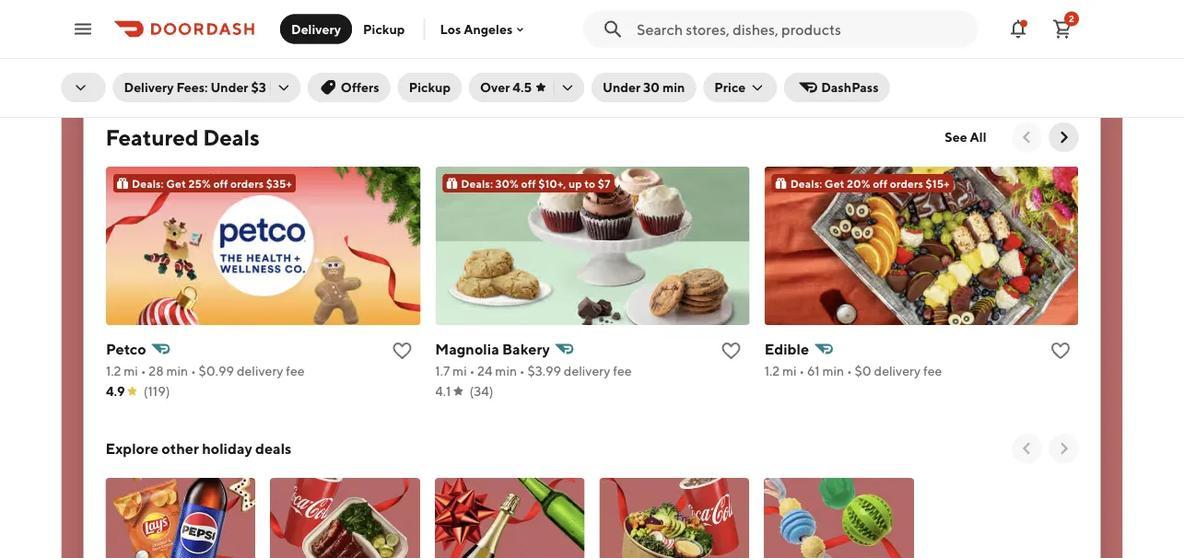 Task type: locate. For each thing, give the bounding box(es) containing it.
•
[[140, 364, 146, 379], [190, 364, 196, 379], [469, 364, 475, 379], [519, 364, 525, 379], [799, 364, 804, 379], [846, 364, 852, 379]]

1 horizontal spatial orders
[[890, 177, 923, 190]]

1 horizontal spatial delivery
[[291, 21, 341, 36]]

24
[[477, 364, 492, 379]]

$35+
[[266, 177, 292, 190]]

delivery inside button
[[291, 21, 341, 36]]

• left $0.99
[[190, 364, 196, 379]]

1 click to add this store to your saved list image from the left
[[391, 340, 413, 362]]

1 previous button of carousel image from the top
[[1018, 128, 1036, 147]]

1.2 up 4.9
[[106, 364, 121, 379]]

all
[[970, 129, 987, 145]]

fee right $​0
[[923, 364, 942, 379]]

3 fee from the left
[[923, 364, 942, 379]]

1 horizontal spatial 1.2
[[764, 364, 779, 379]]

3 deals: from the left
[[790, 177, 822, 190]]

1 off from the left
[[213, 177, 228, 190]]

0 horizontal spatial deals:
[[131, 177, 163, 190]]

up
[[568, 177, 582, 190]]

61
[[807, 364, 820, 379]]

deck
[[83, 26, 153, 60]]

doorstep
[[209, 26, 333, 60]]

1 vertical spatial pickup
[[409, 80, 451, 95]]

orders left "$35+"
[[230, 177, 263, 190]]

delivery right $0.99
[[236, 364, 283, 379]]

pickup button
[[352, 14, 416, 44], [398, 73, 462, 102]]

under left $3
[[211, 80, 248, 95]]

1 delivery from the left
[[236, 364, 283, 379]]

1.2 for petco
[[106, 364, 121, 379]]

$3.99
[[527, 364, 561, 379]]

1 deals: from the left
[[131, 177, 163, 190]]

holiday down the
[[139, 63, 188, 81]]

0 horizontal spatial mi
[[123, 364, 138, 379]]

get
[[166, 177, 186, 190], [824, 177, 844, 190]]

0 horizontal spatial orders
[[230, 177, 263, 190]]

0 horizontal spatial click to add this store to your saved list image
[[391, 340, 413, 362]]

delivery right $3.99
[[563, 364, 610, 379]]

fee for edible
[[923, 364, 942, 379]]

min for magnolia bakery
[[495, 364, 517, 379]]

min right '61'
[[822, 364, 844, 379]]

2 delivery from the left
[[563, 364, 610, 379]]

get left "25%"
[[166, 177, 186, 190]]

0 horizontal spatial get
[[166, 177, 186, 190]]

min right 28
[[166, 364, 188, 379]]

2 deals: from the left
[[461, 177, 493, 190]]

deals up the "deals: get 25% off orders $35+"
[[203, 124, 260, 150]]

min right "24"
[[495, 364, 517, 379]]

1 horizontal spatial under
[[603, 80, 641, 95]]

delivery for delivery fees: under $3
[[124, 80, 174, 95]]

1 orders from the left
[[230, 177, 263, 190]]

the
[[158, 26, 203, 60]]

mi down petco
[[123, 364, 138, 379]]

0 horizontal spatial deals
[[203, 124, 260, 150]]

deals: left 20%
[[790, 177, 822, 190]]

pickup up the offers at the left top
[[363, 21, 405, 36]]

$0.99
[[198, 364, 234, 379]]

2 horizontal spatial fee
[[923, 364, 942, 379]]

1.2 mi • 61 min • $​0 delivery fee
[[764, 364, 942, 379]]

1 fee from the left
[[285, 364, 304, 379]]

1 horizontal spatial deals:
[[461, 177, 493, 190]]

1 vertical spatial deals
[[203, 124, 260, 150]]

1 horizontal spatial fee
[[613, 364, 631, 379]]

on
[[119, 63, 136, 81]]

previous button of carousel image for next button of carousel icon
[[1018, 128, 1036, 147]]

pickup button up the offers at the left top
[[352, 14, 416, 44]]

2 1.2 from the left
[[764, 364, 779, 379]]

0 horizontal spatial under
[[211, 80, 248, 95]]

2 horizontal spatial delivery
[[874, 364, 920, 379]]

• left 28
[[140, 364, 146, 379]]

0 vertical spatial previous button of carousel image
[[1018, 128, 1036, 147]]

delivery left fees:
[[124, 80, 174, 95]]

orders
[[230, 177, 263, 190], [890, 177, 923, 190]]

3 • from the left
[[469, 364, 475, 379]]

2 under from the left
[[603, 80, 641, 95]]

off right "25%"
[[213, 177, 228, 190]]

price button
[[704, 73, 777, 102]]

click to add this store to your saved list image
[[391, 340, 413, 362], [720, 340, 742, 362]]

1 horizontal spatial click to add this store to your saved list image
[[720, 340, 742, 362]]

1 horizontal spatial mi
[[452, 364, 467, 379]]

2
[[1069, 13, 1075, 24]]

off
[[213, 177, 228, 190], [521, 177, 536, 190], [873, 177, 887, 190]]

0 vertical spatial pickup
[[363, 21, 405, 36]]

1 1.2 from the left
[[106, 364, 121, 379]]

delivery
[[291, 21, 341, 36], [124, 80, 174, 95]]

1.2
[[106, 364, 121, 379], [764, 364, 779, 379]]

0 vertical spatial deals
[[1047, 43, 1090, 63]]

1.2 down edible
[[764, 364, 779, 379]]

2 horizontal spatial off
[[873, 177, 887, 190]]

5 • from the left
[[799, 364, 804, 379]]

0 horizontal spatial pickup
[[363, 21, 405, 36]]

delivery fees: under $3
[[124, 80, 266, 95]]

essentials.
[[191, 63, 259, 81]]

3 mi from the left
[[782, 364, 796, 379]]

2 button
[[1044, 11, 1081, 47]]

fee
[[285, 364, 304, 379], [613, 364, 631, 379], [923, 364, 942, 379]]

0 horizontal spatial off
[[213, 177, 228, 190]]

1 get from the left
[[166, 177, 186, 190]]

pickup button down los
[[398, 73, 462, 102]]

deals for shop deals
[[1047, 43, 1090, 63]]

2 click to add this store to your saved list image from the left
[[720, 340, 742, 362]]

3 off from the left
[[873, 177, 887, 190]]

2 orders from the left
[[890, 177, 923, 190]]

other
[[162, 440, 199, 458]]

1 mi from the left
[[123, 364, 138, 379]]

pickup down los
[[409, 80, 451, 95]]

mi
[[123, 364, 138, 379], [452, 364, 467, 379], [782, 364, 796, 379]]

get for petco
[[166, 177, 186, 190]]

(119)
[[143, 384, 170, 399]]

previous button of carousel image left next button of carousel image
[[1018, 440, 1036, 458]]

off right 20%
[[873, 177, 887, 190]]

0 horizontal spatial fee
[[285, 364, 304, 379]]

mi for magnolia bakery
[[452, 364, 467, 379]]

1 vertical spatial holiday
[[202, 440, 252, 458]]

previous button of carousel image left next button of carousel icon
[[1018, 128, 1036, 147]]

0 horizontal spatial 1.2
[[106, 364, 121, 379]]

1 under from the left
[[211, 80, 248, 95]]

1 horizontal spatial deals
[[1047, 43, 1090, 63]]

1 vertical spatial previous button of carousel image
[[1018, 440, 1036, 458]]

orders for edible
[[890, 177, 923, 190]]

deals: get 25% off orders $35+
[[131, 177, 292, 190]]

4 • from the left
[[519, 364, 525, 379]]

fee right $3.99
[[613, 364, 631, 379]]

1 horizontal spatial get
[[824, 177, 844, 190]]

holiday
[[139, 63, 188, 81], [202, 440, 252, 458]]

• left '61'
[[799, 364, 804, 379]]

previous button of carousel image
[[1018, 128, 1036, 147], [1018, 440, 1036, 458]]

under left 30
[[603, 80, 641, 95]]

delivery right $​0
[[874, 364, 920, 379]]

off right 30%
[[521, 177, 536, 190]]

1 vertical spatial delivery
[[124, 80, 174, 95]]

0 vertical spatial holiday
[[139, 63, 188, 81]]

previous button of carousel image for next button of carousel image
[[1018, 440, 1036, 458]]

get left 20%
[[824, 177, 844, 190]]

• left $3.99
[[519, 364, 525, 379]]

2 get from the left
[[824, 177, 844, 190]]

deals:
[[131, 177, 163, 190], [461, 177, 493, 190], [790, 177, 822, 190]]

see all link
[[934, 123, 998, 152]]

over 4.5 button
[[469, 73, 584, 102]]

min right 30
[[663, 80, 685, 95]]

orders left $15+
[[890, 177, 923, 190]]

2 fee from the left
[[613, 364, 631, 379]]

deals
[[1047, 43, 1090, 63], [203, 124, 260, 150]]

4.9
[[106, 384, 125, 399]]

1 horizontal spatial pickup
[[409, 80, 451, 95]]

Store search: begin typing to search for stores available on DoorDash text field
[[637, 19, 967, 39]]

mi for edible
[[782, 364, 796, 379]]

2 previous button of carousel image from the top
[[1018, 440, 1036, 458]]

mi right 1.7
[[452, 364, 467, 379]]

delivery up 12/12.
[[291, 21, 341, 36]]

to
[[584, 177, 595, 190]]

mi down edible
[[782, 364, 796, 379]]

deals: for edible
[[790, 177, 822, 190]]

• left $​0
[[846, 364, 852, 379]]

pickup
[[363, 21, 405, 36], [409, 80, 451, 95]]

offers button
[[308, 73, 390, 102]]

holiday left deals
[[202, 440, 252, 458]]

3 delivery from the left
[[874, 364, 920, 379]]

2 horizontal spatial deals:
[[790, 177, 822, 190]]

1 horizontal spatial delivery
[[563, 364, 610, 379]]

min
[[663, 80, 685, 95], [166, 364, 188, 379], [495, 364, 517, 379], [822, 364, 844, 379]]

delivery for edible
[[874, 364, 920, 379]]

delivery
[[236, 364, 283, 379], [563, 364, 610, 379], [874, 364, 920, 379]]

under
[[211, 80, 248, 95], [603, 80, 641, 95]]

deals down the 1 items, open order cart 'image'
[[1047, 43, 1090, 63]]

deals: for magnolia bakery
[[461, 177, 493, 190]]

0 horizontal spatial holiday
[[139, 63, 188, 81]]

0 vertical spatial pickup button
[[352, 14, 416, 44]]

deals: left 30%
[[461, 177, 493, 190]]

0 vertical spatial delivery
[[291, 21, 341, 36]]

click to add this store to your saved list image left edible
[[720, 340, 742, 362]]

2 mi from the left
[[452, 364, 467, 379]]

explore
[[106, 440, 159, 458]]

0 horizontal spatial delivery
[[124, 80, 174, 95]]

dashpass button
[[785, 73, 890, 102]]

0 horizontal spatial delivery
[[236, 364, 283, 379]]

• left "24"
[[469, 364, 475, 379]]

fee right $0.99
[[285, 364, 304, 379]]

price
[[715, 80, 746, 95]]

20%
[[847, 177, 870, 190]]

1 horizontal spatial off
[[521, 177, 536, 190]]

2 horizontal spatial mi
[[782, 364, 796, 379]]

1.2 mi • 28 min • $0.99 delivery fee
[[106, 364, 304, 379]]

25%
[[188, 177, 210, 190]]

deals: down featured
[[131, 177, 163, 190]]

1 horizontal spatial holiday
[[202, 440, 252, 458]]

delivery button
[[280, 14, 352, 44]]

deals: get 20% off orders $15+
[[790, 177, 949, 190]]

under inside button
[[603, 80, 641, 95]]

now-
[[262, 63, 300, 81]]

deals for featured deals
[[203, 124, 260, 150]]

click to add this store to your saved list image left magnolia
[[391, 340, 413, 362]]

mi for petco
[[123, 364, 138, 379]]

28
[[148, 364, 163, 379]]

save
[[83, 63, 116, 81]]



Task type: vqa. For each thing, say whether or not it's contained in the screenshot.
crushed
no



Task type: describe. For each thing, give the bounding box(es) containing it.
1 items, open order cart image
[[1052, 18, 1074, 40]]

$15+
[[925, 177, 949, 190]]

$3
[[251, 80, 266, 95]]

1 • from the left
[[140, 364, 146, 379]]

shop deals link
[[992, 35, 1101, 72]]

click to add this store to your saved list image for petco
[[391, 340, 413, 362]]

under 30 min
[[603, 80, 685, 95]]

1.2 for edible
[[764, 364, 779, 379]]

$10+,
[[538, 177, 566, 190]]

next button of carousel image
[[1055, 440, 1073, 458]]

orders for petco
[[230, 177, 263, 190]]

explore other holiday deals
[[106, 440, 292, 458]]

bakery
[[502, 341, 550, 358]]

shop deals
[[1004, 43, 1090, 63]]

off for petco
[[213, 177, 228, 190]]

fees:
[[176, 80, 208, 95]]

30%
[[495, 177, 518, 190]]

see
[[945, 129, 968, 145]]

min for edible
[[822, 364, 844, 379]]

1.7
[[435, 364, 450, 379]]

pickup for pickup button to the top
[[363, 21, 405, 36]]

edible
[[764, 341, 809, 358]]

2 off from the left
[[521, 177, 536, 190]]

featured deals
[[106, 124, 260, 150]]

los angeles
[[440, 21, 513, 37]]

(34)
[[469, 384, 493, 399]]

4.1
[[435, 384, 451, 399]]

$7
[[598, 177, 610, 190]]

deck the doorstep save on holiday essentials. now-12/12.
[[83, 26, 338, 81]]

delivery for magnolia bakery
[[563, 364, 610, 379]]

deals
[[255, 440, 292, 458]]

offers
[[341, 80, 379, 95]]

click to add this store to your saved list image
[[1049, 340, 1071, 362]]

2 • from the left
[[190, 364, 196, 379]]

over
[[480, 80, 510, 95]]

open menu image
[[72, 18, 94, 40]]

featured deals link
[[106, 123, 260, 152]]

1 vertical spatial pickup button
[[398, 73, 462, 102]]

fee for magnolia bakery
[[613, 364, 631, 379]]

1.7 mi • 24 min • $3.99 delivery fee
[[435, 364, 631, 379]]

4.5
[[513, 80, 532, 95]]

30
[[643, 80, 660, 95]]

next button of carousel image
[[1055, 128, 1073, 147]]

off for edible
[[873, 177, 887, 190]]

holiday inside 'deck the doorstep save on holiday essentials. now-12/12.'
[[139, 63, 188, 81]]

click to add this store to your saved list image for magnolia bakery
[[720, 340, 742, 362]]

pickup for pickup button to the bottom
[[409, 80, 451, 95]]

featured
[[106, 124, 199, 150]]

delivery for delivery
[[291, 21, 341, 36]]

shop
[[1004, 43, 1043, 63]]

delivery for petco
[[236, 364, 283, 379]]

deals: 30% off $10+, up to $7
[[461, 177, 610, 190]]

magnolia bakery
[[435, 341, 550, 358]]

under 30 min button
[[592, 73, 696, 102]]

6 • from the left
[[846, 364, 852, 379]]

fee for petco
[[285, 364, 304, 379]]

magnolia
[[435, 341, 499, 358]]

get for edible
[[824, 177, 844, 190]]

petco
[[106, 341, 146, 358]]

los
[[440, 21, 461, 37]]

see all
[[945, 129, 987, 145]]

min for petco
[[166, 364, 188, 379]]

$​0
[[854, 364, 871, 379]]

min inside under 30 min button
[[663, 80, 685, 95]]

over 4.5
[[480, 80, 532, 95]]

dashpass
[[821, 80, 879, 95]]

12/12.
[[300, 63, 338, 81]]

deals: for petco
[[131, 177, 163, 190]]

los angeles button
[[440, 21, 527, 37]]

angeles
[[464, 21, 513, 37]]

notification bell image
[[1007, 18, 1030, 40]]



